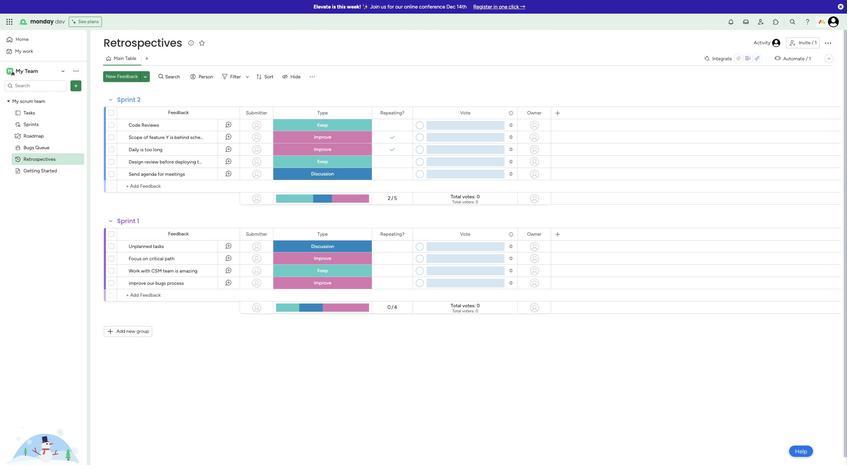 Task type: describe. For each thing, give the bounding box(es) containing it.
y
[[166, 135, 169, 140]]

us
[[381, 4, 386, 10]]

caret down image
[[7, 99, 10, 104]]

plans
[[87, 19, 99, 25]]

register
[[474, 4, 493, 10]]

1 keep from the top
[[317, 122, 328, 128]]

design review before deploying tasks is much better
[[129, 159, 240, 165]]

invite
[[799, 40, 811, 46]]

sprint 2
[[117, 95, 141, 104]]

hide button
[[280, 71, 305, 82]]

sprint for sprint 2
[[117, 95, 136, 104]]

invite / 1 button
[[787, 37, 820, 48]]

scope of feature y is behind schedule
[[129, 135, 210, 140]]

deploying
[[175, 159, 196, 165]]

add
[[117, 328, 125, 334]]

my team
[[16, 68, 38, 74]]

started
[[41, 168, 57, 174]]

1 owner from the top
[[528, 110, 542, 116]]

→
[[521, 4, 526, 10]]

focus
[[129, 256, 142, 262]]

focus on critical path
[[129, 256, 175, 262]]

angle down image
[[144, 74, 147, 79]]

person button
[[188, 71, 217, 82]]

apps image
[[773, 18, 780, 25]]

2 owner from the top
[[528, 231, 542, 237]]

see plans
[[78, 19, 99, 25]]

unplanned tasks
[[129, 244, 164, 249]]

14th
[[457, 4, 467, 10]]

work
[[23, 48, 33, 54]]

is left 'much'
[[210, 159, 213, 165]]

add new group
[[117, 328, 149, 334]]

is right y
[[170, 135, 173, 140]]

meetings
[[165, 171, 185, 177]]

bugs queue
[[24, 145, 50, 150]]

arrow down image
[[243, 73, 252, 81]]

type for second type field from the bottom
[[318, 110, 328, 116]]

1 submitter field from the top
[[244, 109, 269, 117]]

1 inside field
[[137, 217, 139, 225]]

filter button
[[219, 71, 252, 82]]

automate / 1
[[784, 56, 812, 61]]

4
[[394, 304, 398, 310]]

Retrospectives field
[[102, 35, 184, 50]]

Sprint 2 field
[[116, 95, 142, 104]]

2 improve from the top
[[314, 147, 332, 152]]

activity
[[754, 40, 771, 46]]

/ for invite
[[812, 40, 814, 46]]

work with csm team is amazing
[[129, 268, 198, 274]]

home
[[16, 36, 29, 42]]

send agenda for meetings
[[129, 171, 185, 177]]

roadmap
[[24, 133, 44, 139]]

bugs
[[24, 145, 34, 150]]

options image for second submitter field
[[264, 228, 268, 240]]

dapulse integrations image
[[705, 56, 710, 61]]

voters: for 5
[[462, 200, 475, 204]]

is left amazing at the left bottom of the page
[[175, 268, 178, 274]]

with
[[141, 268, 150, 274]]

queue
[[35, 145, 50, 150]]

sprint 1
[[117, 217, 139, 225]]

register in one click → link
[[474, 4, 526, 10]]

Search in workspace field
[[14, 82, 57, 90]]

christina overa image
[[829, 16, 840, 27]]

in
[[494, 4, 498, 10]]

reviews
[[142, 122, 159, 128]]

team inside list box
[[34, 98, 45, 104]]

voters: for 4
[[462, 309, 475, 313]]

1 discussion from the top
[[311, 171, 334, 177]]

list box containing my scrum team
[[0, 94, 87, 268]]

main table button
[[103, 53, 142, 64]]

home button
[[4, 34, 73, 45]]

type for first type field from the bottom
[[318, 231, 328, 237]]

feedback for 1
[[168, 231, 189, 237]]

workspace image
[[6, 67, 13, 75]]

/ for 2
[[392, 195, 394, 201]]

getting started
[[24, 168, 57, 174]]

lottie animation image
[[0, 396, 87, 465]]

select product image
[[6, 18, 13, 25]]

votes: for 2 / 5
[[463, 194, 476, 200]]

main
[[114, 56, 124, 61]]

help
[[796, 448, 808, 455]]

improve our bugs process
[[129, 280, 184, 286]]

code reviews
[[129, 122, 159, 128]]

group
[[137, 328, 149, 334]]

see
[[78, 19, 86, 25]]

1 type field from the top
[[316, 109, 330, 117]]

getting
[[24, 168, 40, 174]]

csm
[[152, 268, 162, 274]]

design
[[129, 159, 143, 165]]

send
[[129, 171, 140, 177]]

search everything image
[[790, 18, 797, 25]]

new feedback button
[[103, 71, 141, 82]]

invite members image
[[758, 18, 765, 25]]

new feedback
[[106, 74, 138, 79]]

menu image
[[309, 73, 316, 80]]

options image for 1st owner field
[[542, 107, 546, 119]]

invite / 1
[[799, 40, 817, 46]]

vote field for second 'column information' icon from the top of the page
[[459, 230, 472, 238]]

see plans button
[[69, 17, 102, 27]]

bugs
[[156, 280, 166, 286]]

1 vertical spatial for
[[158, 171, 164, 177]]

my for my scrum team
[[12, 98, 19, 104]]

filter
[[230, 74, 241, 80]]

vote for vote field related to first 'column information' icon from the top of the page
[[460, 110, 471, 116]]

sprints
[[24, 121, 39, 127]]

code
[[129, 122, 140, 128]]

total votes: 0 total voters: 0 for 5
[[451, 194, 480, 204]]

0 vertical spatial for
[[388, 4, 394, 10]]

votes: for 0 / 4
[[463, 303, 476, 309]]

3 improve from the top
[[314, 256, 332, 261]]

click
[[509, 4, 519, 10]]

1 owner field from the top
[[526, 109, 544, 117]]

my for my work
[[15, 48, 22, 54]]

online
[[404, 4, 418, 10]]

inbox image
[[743, 18, 750, 25]]

options image for second type field from the bottom
[[363, 107, 367, 119]]

0 horizontal spatial tasks
[[153, 244, 164, 249]]

public board image
[[15, 167, 21, 174]]

better
[[227, 159, 240, 165]]

add new group button
[[104, 326, 152, 337]]

2 inside sprint 2 field
[[137, 95, 141, 104]]

activity button
[[752, 37, 784, 48]]

hide
[[291, 74, 301, 80]]

2 column information image from the top
[[509, 232, 514, 237]]

1 for automate / 1
[[810, 56, 812, 61]]

1 horizontal spatial tasks
[[197, 159, 208, 165]]

public board image
[[15, 110, 21, 116]]



Task type: vqa. For each thing, say whether or not it's contained in the screenshot.
leftmost 1
yes



Task type: locate. For each thing, give the bounding box(es) containing it.
0 / 4
[[388, 304, 398, 310]]

type
[[318, 110, 328, 116], [318, 231, 328, 237]]

automate
[[784, 56, 805, 61]]

0 vertical spatial voters:
[[462, 200, 475, 204]]

0 vertical spatial discussion
[[311, 171, 334, 177]]

0 vertical spatial submitter
[[246, 110, 267, 116]]

1 vertical spatial 2
[[388, 195, 391, 201]]

schedule
[[190, 135, 210, 140]]

my work button
[[4, 46, 73, 57]]

my work
[[15, 48, 33, 54]]

Type field
[[316, 109, 330, 117], [316, 230, 330, 238]]

0 vertical spatial column information image
[[509, 110, 514, 116]]

1 vertical spatial vote field
[[459, 230, 472, 238]]

1 total votes: 0 total voters: 0 from the top
[[451, 194, 480, 204]]

integrate
[[713, 56, 732, 61]]

/ right invite
[[812, 40, 814, 46]]

behind
[[175, 135, 189, 140]]

0 horizontal spatial 1
[[137, 217, 139, 225]]

vote field for first 'column information' icon from the top of the page
[[459, 109, 472, 117]]

sprint for sprint 1
[[117, 217, 136, 225]]

/ left 4
[[392, 304, 394, 310]]

2 vote field from the top
[[459, 230, 472, 238]]

for right 'us'
[[388, 4, 394, 10]]

Search field
[[164, 72, 184, 81]]

2 votes: from the top
[[463, 303, 476, 309]]

2 vertical spatial 1
[[137, 217, 139, 225]]

0 vertical spatial team
[[34, 98, 45, 104]]

1 horizontal spatial for
[[388, 4, 394, 10]]

1 repeating? from the top
[[381, 110, 405, 116]]

0 vertical spatial type
[[318, 110, 328, 116]]

4 improve from the top
[[314, 280, 332, 286]]

1 vertical spatial vote
[[460, 231, 471, 237]]

1 vertical spatial type field
[[316, 230, 330, 238]]

0 vertical spatial total votes: 0 total voters: 0
[[451, 194, 480, 204]]

0 vertical spatial owner
[[528, 110, 542, 116]]

new
[[126, 328, 135, 334]]

dev
[[55, 18, 65, 26]]

week!
[[347, 4, 361, 10]]

elevate is this week! ✨ join us for our online conference dec 14th
[[314, 4, 467, 10]]

0 horizontal spatial 2
[[137, 95, 141, 104]]

work
[[129, 268, 140, 274]]

1 vertical spatial retrospectives
[[24, 156, 56, 162]]

2 type field from the top
[[316, 230, 330, 238]]

1 vertical spatial keep
[[317, 159, 328, 165]]

path
[[165, 256, 175, 262]]

1 vertical spatial repeating? field
[[379, 230, 406, 238]]

much
[[214, 159, 226, 165]]

2 total votes: 0 total voters: 0 from the top
[[451, 303, 480, 313]]

0 vertical spatial keep
[[317, 122, 328, 128]]

critical
[[149, 256, 164, 262]]

is
[[332, 4, 336, 10], [170, 135, 173, 140], [140, 147, 144, 153], [210, 159, 213, 165], [175, 268, 178, 274]]

sprint inside field
[[117, 217, 136, 225]]

2 discussion from the top
[[311, 244, 334, 249]]

feedback inside button
[[117, 74, 138, 79]]

1 vertical spatial feedback
[[168, 110, 189, 116]]

1 vertical spatial column information image
[[509, 232, 514, 237]]

list box
[[0, 94, 87, 268]]

of
[[144, 135, 148, 140]]

options image
[[73, 82, 79, 89], [508, 107, 513, 119], [403, 228, 408, 240], [508, 228, 513, 240], [542, 228, 546, 240]]

2 type from the top
[[318, 231, 328, 237]]

my inside list box
[[12, 98, 19, 104]]

keep
[[317, 122, 328, 128], [317, 159, 328, 165], [317, 268, 328, 274]]

2
[[137, 95, 141, 104], [388, 195, 391, 201]]

feedback for 2
[[168, 110, 189, 116]]

1 improve from the top
[[314, 134, 332, 140]]

1 vertical spatial discussion
[[311, 244, 334, 249]]

improve
[[129, 280, 146, 286]]

team
[[34, 98, 45, 104], [163, 268, 174, 274]]

retrospectives up 'getting started'
[[24, 156, 56, 162]]

3 keep from the top
[[317, 268, 328, 274]]

2 up code
[[137, 95, 141, 104]]

1 vertical spatial repeating?
[[381, 231, 405, 237]]

0 vertical spatial 2
[[137, 95, 141, 104]]

submitter for second submitter field
[[246, 231, 267, 237]]

1 vertical spatial votes:
[[463, 303, 476, 309]]

person
[[199, 74, 213, 80]]

m
[[8, 68, 12, 74]]

v2 search image
[[159, 73, 164, 80]]

1 up unplanned
[[137, 217, 139, 225]]

2 vertical spatial keep
[[317, 268, 328, 274]]

sprint up unplanned
[[117, 217, 136, 225]]

Vote field
[[459, 109, 472, 117], [459, 230, 472, 238]]

submitter for 1st submitter field from the top of the page
[[246, 110, 267, 116]]

sprint inside field
[[117, 95, 136, 104]]

notifications image
[[728, 18, 735, 25]]

feedback up behind at the top of page
[[168, 110, 189, 116]]

1 vote field from the top
[[459, 109, 472, 117]]

join
[[370, 4, 380, 10]]

retrospectives inside list box
[[24, 156, 56, 162]]

+ Add Feedback text field
[[121, 182, 237, 190]]

2 owner field from the top
[[526, 230, 544, 238]]

daily is too long
[[129, 147, 163, 153]]

team
[[25, 68, 38, 74]]

feedback up path
[[168, 231, 189, 237]]

scope
[[129, 135, 142, 140]]

add to favorites image
[[199, 39, 205, 46]]

collapse board header image
[[827, 56, 832, 61]]

0 vertical spatial feedback
[[117, 74, 138, 79]]

1 vertical spatial my
[[16, 68, 23, 74]]

add view image
[[146, 56, 148, 61]]

long
[[153, 147, 163, 153]]

1 votes: from the top
[[463, 194, 476, 200]]

1 horizontal spatial team
[[163, 268, 174, 274]]

0 vertical spatial submitter field
[[244, 109, 269, 117]]

2 / 5
[[388, 195, 397, 201]]

/ inside button
[[812, 40, 814, 46]]

1 vertical spatial sprint
[[117, 217, 136, 225]]

1 vertical spatial total votes: 0 total voters: 0
[[451, 303, 480, 313]]

options image for second repeating? field from the bottom
[[403, 107, 408, 119]]

0 vertical spatial votes:
[[463, 194, 476, 200]]

1 repeating? field from the top
[[379, 109, 406, 117]]

register in one click →
[[474, 4, 526, 10]]

monday
[[30, 18, 54, 26]]

option
[[0, 95, 87, 96]]

0 vertical spatial 1
[[815, 40, 817, 46]]

tasks up critical
[[153, 244, 164, 249]]

1 for invite / 1
[[815, 40, 817, 46]]

0 vertical spatial tasks
[[197, 159, 208, 165]]

1 down invite / 1 at the right top of page
[[810, 56, 812, 61]]

1 vertical spatial voters:
[[462, 309, 475, 313]]

1 vertical spatial team
[[163, 268, 174, 274]]

workspace selection element
[[6, 67, 39, 76]]

this
[[337, 4, 346, 10]]

vote for vote field associated with second 'column information' icon from the top of the page
[[460, 231, 471, 237]]

main table
[[114, 56, 136, 61]]

sprint
[[117, 95, 136, 104], [117, 217, 136, 225]]

tasks
[[24, 110, 35, 116]]

our left bugs
[[147, 280, 154, 286]]

lottie animation element
[[0, 396, 87, 465]]

owner
[[528, 110, 542, 116], [528, 231, 542, 237]]

1 horizontal spatial 1
[[810, 56, 812, 61]]

0 horizontal spatial team
[[34, 98, 45, 104]]

0 vertical spatial my
[[15, 48, 22, 54]]

0 horizontal spatial our
[[147, 280, 154, 286]]

is left this
[[332, 4, 336, 10]]

1 submitter from the top
[[246, 110, 267, 116]]

0 vertical spatial owner field
[[526, 109, 544, 117]]

my scrum team
[[12, 98, 45, 104]]

2 vote from the top
[[460, 231, 471, 237]]

autopilot image
[[775, 54, 781, 63]]

2 repeating? field from the top
[[379, 230, 406, 238]]

team right 'csm'
[[163, 268, 174, 274]]

help image
[[805, 18, 812, 25]]

Sprint 1 field
[[116, 217, 141, 226]]

0 vertical spatial vote
[[460, 110, 471, 116]]

/ for 0
[[392, 304, 394, 310]]

sort
[[265, 74, 274, 80]]

total votes: 0 total voters: 0 for 4
[[451, 303, 480, 313]]

1 vertical spatial type
[[318, 231, 328, 237]]

monday dev
[[30, 18, 65, 26]]

vote
[[460, 110, 471, 116], [460, 231, 471, 237]]

conference
[[419, 4, 446, 10]]

process
[[167, 280, 184, 286]]

+ Add Feedback text field
[[121, 291, 237, 299]]

tasks
[[197, 159, 208, 165], [153, 244, 164, 249]]

2 voters: from the top
[[462, 309, 475, 313]]

new
[[106, 74, 116, 79]]

my inside button
[[15, 48, 22, 54]]

Submitter field
[[244, 109, 269, 117], [244, 230, 269, 238]]

2 vertical spatial my
[[12, 98, 19, 104]]

scrum
[[20, 98, 33, 104]]

Repeating? field
[[379, 109, 406, 117], [379, 230, 406, 238]]

daily
[[129, 147, 139, 153]]

0 horizontal spatial retrospectives
[[24, 156, 56, 162]]

0 vertical spatial our
[[396, 4, 403, 10]]

/
[[812, 40, 814, 46], [807, 56, 808, 61], [392, 195, 394, 201], [392, 304, 394, 310]]

submitter
[[246, 110, 267, 116], [246, 231, 267, 237]]

1 inside button
[[815, 40, 817, 46]]

/ right automate
[[807, 56, 808, 61]]

dec
[[447, 4, 456, 10]]

0 vertical spatial repeating? field
[[379, 109, 406, 117]]

1 column information image from the top
[[509, 110, 514, 116]]

2 keep from the top
[[317, 159, 328, 165]]

0 vertical spatial vote field
[[459, 109, 472, 117]]

0 vertical spatial repeating?
[[381, 110, 405, 116]]

2 submitter from the top
[[246, 231, 267, 237]]

1 right invite
[[815, 40, 817, 46]]

elevate
[[314, 4, 331, 10]]

my right 'caret down' image
[[12, 98, 19, 104]]

show board description image
[[187, 40, 195, 46]]

our left online
[[396, 4, 403, 10]]

options image for 1st submitter field from the top of the page
[[264, 107, 268, 119]]

discussion
[[311, 171, 334, 177], [311, 244, 334, 249]]

tasks left 'much'
[[197, 159, 208, 165]]

0 vertical spatial type field
[[316, 109, 330, 117]]

1 vertical spatial 1
[[810, 56, 812, 61]]

one
[[499, 4, 508, 10]]

feedback right new
[[117, 74, 138, 79]]

/ left 5
[[392, 195, 394, 201]]

total
[[451, 194, 462, 200], [453, 200, 461, 204], [451, 303, 462, 309], [453, 309, 461, 313]]

1 vertical spatial tasks
[[153, 244, 164, 249]]

2 sprint from the top
[[117, 217, 136, 225]]

my right workspace icon
[[16, 68, 23, 74]]

amazing
[[180, 268, 198, 274]]

my for my team
[[16, 68, 23, 74]]

1 horizontal spatial our
[[396, 4, 403, 10]]

1 horizontal spatial retrospectives
[[104, 35, 182, 50]]

0 horizontal spatial for
[[158, 171, 164, 177]]

before
[[160, 159, 174, 165]]

feature
[[149, 135, 165, 140]]

✨
[[363, 4, 369, 10]]

1 vertical spatial our
[[147, 280, 154, 286]]

1 vertical spatial owner
[[528, 231, 542, 237]]

repeating?
[[381, 110, 405, 116], [381, 231, 405, 237]]

1 type from the top
[[318, 110, 328, 116]]

for
[[388, 4, 394, 10], [158, 171, 164, 177]]

team right scrum
[[34, 98, 45, 104]]

0 vertical spatial sprint
[[117, 95, 136, 104]]

review
[[145, 159, 159, 165]]

2 vertical spatial feedback
[[168, 231, 189, 237]]

on
[[143, 256, 148, 262]]

/ for automate
[[807, 56, 808, 61]]

Owner field
[[526, 109, 544, 117], [526, 230, 544, 238]]

2 submitter field from the top
[[244, 230, 269, 238]]

my inside the workspace selection element
[[16, 68, 23, 74]]

1 vote from the top
[[460, 110, 471, 116]]

retrospectives
[[104, 35, 182, 50], [24, 156, 56, 162]]

0 vertical spatial retrospectives
[[104, 35, 182, 50]]

table
[[125, 56, 136, 61]]

my left work
[[15, 48, 22, 54]]

column information image
[[509, 110, 514, 116], [509, 232, 514, 237]]

for right agenda
[[158, 171, 164, 177]]

sprint down new feedback button
[[117, 95, 136, 104]]

workspace options image
[[73, 68, 79, 74]]

1 sprint from the top
[[117, 95, 136, 104]]

1 horizontal spatial 2
[[388, 195, 391, 201]]

retrospectives up add view icon
[[104, 35, 182, 50]]

2 horizontal spatial 1
[[815, 40, 817, 46]]

2 left 5
[[388, 195, 391, 201]]

1 vertical spatial submitter field
[[244, 230, 269, 238]]

1 voters: from the top
[[462, 200, 475, 204]]

1 vertical spatial submitter
[[246, 231, 267, 237]]

sort button
[[254, 71, 278, 82]]

options image
[[825, 39, 833, 47], [264, 107, 268, 119], [363, 107, 367, 119], [403, 107, 408, 119], [542, 107, 546, 119], [264, 228, 268, 240]]

total votes: 0 total voters: 0
[[451, 194, 480, 204], [451, 303, 480, 313]]

1 vertical spatial owner field
[[526, 230, 544, 238]]

unplanned
[[129, 244, 152, 249]]

2 repeating? from the top
[[381, 231, 405, 237]]

is left too
[[140, 147, 144, 153]]



